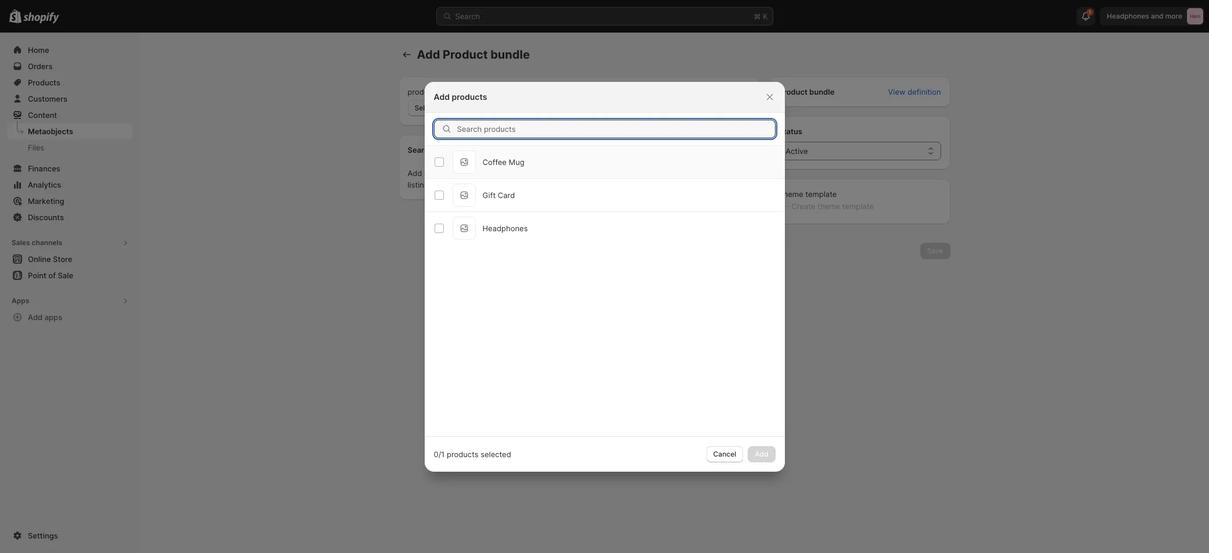 Task type: vqa. For each thing, say whether or not it's contained in the screenshot.
'mug'
yes



Task type: locate. For each thing, give the bounding box(es) containing it.
0 vertical spatial product
[[443, 48, 488, 62]]

0/1
[[434, 450, 445, 459]]

search up add product bundle
[[456, 12, 480, 21]]

product
[[438, 103, 464, 112]]

add apps button
[[7, 309, 133, 326]]

settings link
[[7, 528, 133, 544]]

listing down search engine listing
[[408, 180, 429, 190]]

edit button
[[731, 140, 758, 160]]

product up status
[[779, 87, 808, 97]]

1 horizontal spatial a
[[676, 169, 680, 178]]

0 horizontal spatial engine
[[435, 145, 460, 155]]

bundle
[[491, 48, 530, 62], [810, 87, 835, 97]]

apps
[[45, 313, 62, 322]]

cancel button
[[707, 446, 744, 462]]

card
[[498, 190, 515, 200]]

cancel
[[714, 450, 737, 458]]

add product bundle
[[417, 48, 530, 62]]

home link
[[7, 42, 133, 58]]

0 horizontal spatial a
[[424, 169, 429, 178]]

coffee mug
[[483, 157, 525, 167]]

search for search engine listing
[[408, 145, 433, 155]]

1 vertical spatial product_bundle
[[561, 169, 616, 178]]

products right 0/1
[[447, 450, 479, 459]]

products up product
[[452, 92, 487, 101]]

0 vertical spatial listing
[[462, 145, 484, 155]]

add up select product
[[434, 92, 450, 101]]

listing up "coffee"
[[462, 145, 484, 155]]

status
[[779, 127, 803, 136]]

products
[[452, 92, 487, 101], [447, 450, 479, 459]]

a right in in the right of the page
[[676, 169, 680, 178]]

search
[[456, 12, 480, 21], [408, 145, 433, 155]]

0 vertical spatial bundle
[[491, 48, 530, 62]]

product_bundle
[[408, 87, 463, 97], [561, 169, 616, 178]]

product
[[443, 48, 488, 62], [779, 87, 808, 97]]

add for add products
[[434, 92, 450, 101]]

select product button
[[408, 100, 471, 116]]

1 horizontal spatial product
[[779, 87, 808, 97]]

active
[[786, 147, 808, 156]]

1 vertical spatial engine
[[709, 169, 733, 178]]

mug
[[509, 157, 525, 167]]

gift
[[483, 190, 496, 200]]

1 vertical spatial products
[[447, 450, 479, 459]]

product_bundle inside "add a title and description to see how this product_bundle might appear in a search engine listing"
[[561, 169, 616, 178]]

add left title
[[408, 169, 422, 178]]

engine
[[435, 145, 460, 155], [709, 169, 733, 178]]

0 vertical spatial products
[[452, 92, 487, 101]]

add
[[417, 48, 440, 62], [434, 92, 450, 101], [408, 169, 422, 178], [28, 313, 43, 322]]

add up add products
[[417, 48, 440, 62]]

a
[[424, 169, 429, 178], [676, 169, 680, 178]]

0 horizontal spatial listing
[[408, 180, 429, 190]]

product_bundle up select product
[[408, 87, 463, 97]]

1 horizontal spatial search
[[456, 12, 480, 21]]

1 vertical spatial search
[[408, 145, 433, 155]]

add inside "add a title and description to see how this product_bundle might appear in a search engine listing"
[[408, 169, 422, 178]]

product bundle
[[779, 87, 835, 97]]

0 horizontal spatial search
[[408, 145, 433, 155]]

sales channels button
[[7, 235, 133, 251]]

1 vertical spatial listing
[[408, 180, 429, 190]]

this
[[545, 169, 558, 178]]

select
[[415, 103, 436, 112]]

metaobjects
[[28, 127, 73, 136]]

1 horizontal spatial engine
[[709, 169, 733, 178]]

engine right search
[[709, 169, 733, 178]]

engine up and at the left top of page
[[435, 145, 460, 155]]

products for 0/1
[[447, 450, 479, 459]]

add inside dialog
[[434, 92, 450, 101]]

gift card
[[483, 190, 515, 200]]

search up title
[[408, 145, 433, 155]]

0 vertical spatial search
[[456, 12, 480, 21]]

engine inside "add a title and description to see how this product_bundle might appear in a search engine listing"
[[709, 169, 733, 178]]

listing
[[462, 145, 484, 155], [408, 180, 429, 190]]

discounts
[[28, 213, 64, 222]]

template
[[806, 190, 837, 199]]

product_bundle right this
[[561, 169, 616, 178]]

⌘ k
[[754, 12, 768, 21]]

shopify image
[[23, 12, 59, 24]]

⌘
[[754, 12, 761, 21]]

Search products text field
[[457, 119, 776, 138]]

product up add products
[[443, 48, 488, 62]]

add inside button
[[28, 313, 43, 322]]

definition
[[908, 87, 942, 97]]

apps
[[12, 297, 29, 305]]

0 vertical spatial engine
[[435, 145, 460, 155]]

add left apps
[[28, 313, 43, 322]]

0 vertical spatial product_bundle
[[408, 87, 463, 97]]

add for add product bundle
[[417, 48, 440, 62]]

k
[[763, 12, 768, 21]]

0 horizontal spatial product_bundle
[[408, 87, 463, 97]]

1 horizontal spatial product_bundle
[[561, 169, 616, 178]]

files
[[28, 143, 44, 152]]

add products dialog
[[0, 82, 1210, 472]]

0 horizontal spatial bundle
[[491, 48, 530, 62]]

a left title
[[424, 169, 429, 178]]

1 horizontal spatial bundle
[[810, 87, 835, 97]]

files link
[[7, 140, 133, 156]]

1 horizontal spatial listing
[[462, 145, 484, 155]]



Task type: describe. For each thing, give the bounding box(es) containing it.
add apps
[[28, 313, 62, 322]]

view definition link
[[882, 84, 949, 100]]

to
[[504, 169, 511, 178]]

add for add a title and description to see how this product_bundle might appear in a search engine listing
[[408, 169, 422, 178]]

search for search
[[456, 12, 480, 21]]

headphones
[[483, 224, 528, 233]]

2 a from the left
[[676, 169, 680, 178]]

in
[[668, 169, 674, 178]]

content
[[28, 110, 57, 120]]

theme
[[779, 190, 804, 199]]

select product
[[415, 103, 464, 112]]

add products
[[434, 92, 487, 101]]

add a title and description to see how this product_bundle might appear in a search engine listing
[[408, 169, 733, 190]]

theme template
[[779, 190, 837, 199]]

coffee
[[483, 157, 507, 167]]

1 vertical spatial bundle
[[810, 87, 835, 97]]

add for add apps
[[28, 313, 43, 322]]

search engine listing
[[408, 145, 484, 155]]

sales channels
[[12, 238, 62, 247]]

discounts link
[[7, 209, 133, 226]]

1 vertical spatial product
[[779, 87, 808, 97]]

sales
[[12, 238, 30, 247]]

content link
[[7, 107, 133, 123]]

channels
[[32, 238, 62, 247]]

0/1 products selected
[[434, 450, 511, 459]]

might
[[618, 169, 639, 178]]

apps button
[[7, 293, 133, 309]]

settings
[[28, 531, 58, 541]]

listing inside "add a title and description to see how this product_bundle might appear in a search engine listing"
[[408, 180, 429, 190]]

edit
[[737, 145, 751, 155]]

description
[[462, 169, 502, 178]]

how
[[528, 169, 543, 178]]

0 horizontal spatial product
[[443, 48, 488, 62]]

search
[[683, 169, 706, 178]]

view definition
[[889, 87, 942, 97]]

products for add
[[452, 92, 487, 101]]

selected
[[481, 450, 511, 459]]

see
[[513, 169, 526, 178]]

home
[[28, 45, 49, 55]]

metaobjects link
[[7, 123, 133, 140]]

and
[[447, 169, 460, 178]]

appear
[[641, 169, 666, 178]]

view
[[889, 87, 906, 97]]

1 a from the left
[[424, 169, 429, 178]]

title
[[431, 169, 444, 178]]



